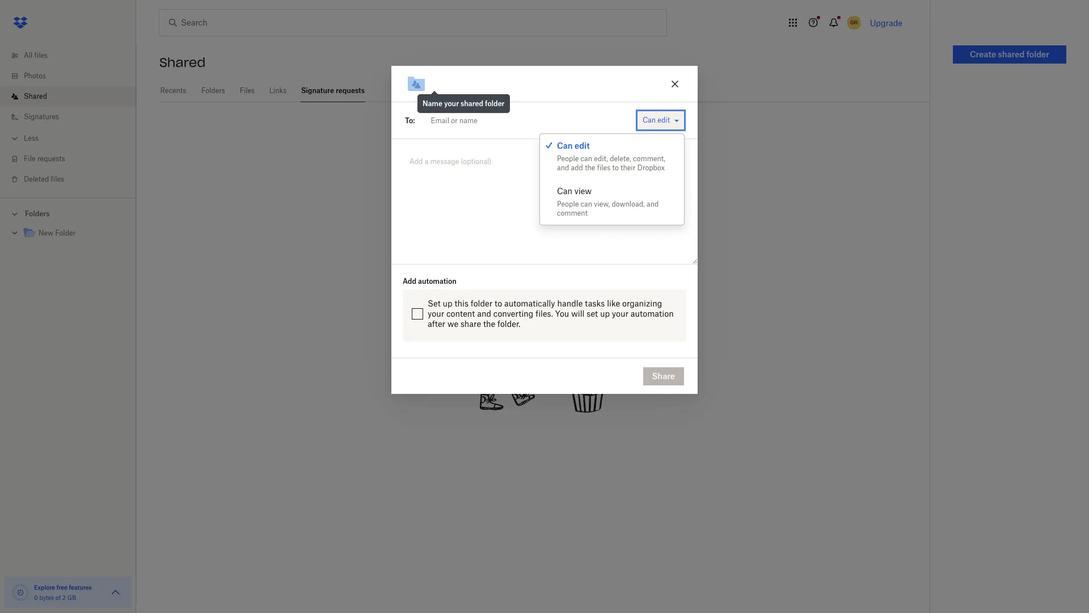 Task type: locate. For each thing, give the bounding box(es) containing it.
can left in
[[557, 141, 573, 150]]

0 horizontal spatial to
[[495, 299, 502, 308]]

photos
[[24, 72, 46, 80]]

1 vertical spatial to
[[495, 299, 502, 308]]

the right add
[[585, 164, 596, 172]]

no
[[430, 146, 447, 162]]

organizing
[[623, 299, 663, 308]]

0 horizontal spatial folders
[[25, 209, 50, 218]]

can down view
[[581, 200, 593, 209]]

share button
[[644, 367, 685, 385]]

requests right file
[[37, 154, 65, 163]]

your down like
[[612, 309, 629, 318]]

people up add
[[557, 155, 579, 163]]

1 horizontal spatial and
[[557, 164, 570, 172]]

deleted files link
[[9, 169, 136, 190]]

folders inside button
[[25, 209, 50, 218]]

1 vertical spatial can
[[557, 141, 573, 150]]

view
[[575, 186, 592, 196]]

shared
[[160, 54, 206, 70], [24, 92, 47, 100]]

shared right create
[[999, 49, 1025, 59]]

2 vertical spatial and
[[478, 309, 492, 318]]

2 vertical spatial folder
[[471, 299, 493, 308]]

edit for can edit
[[658, 116, 670, 124]]

0 vertical spatial folder
[[1027, 49, 1050, 59]]

converting
[[494, 309, 534, 318]]

1 horizontal spatial edit
[[658, 116, 670, 124]]

can inside can view people can view, download, and comment
[[581, 200, 593, 209]]

automation up set
[[418, 277, 457, 286]]

can inside the can edit people can edit, delete, comment, and add the files to their dropbox
[[581, 155, 593, 163]]

and left add
[[557, 164, 570, 172]]

to up 'converting'
[[495, 299, 502, 308]]

0 horizontal spatial shared
[[24, 92, 47, 100]]

1 horizontal spatial up
[[601, 309, 610, 318]]

sharing modal dialog
[[392, 66, 698, 485]]

edit inside 'popup button'
[[658, 116, 670, 124]]

tab list
[[160, 79, 930, 102]]

upgrade link
[[871, 18, 903, 28]]

files inside deleted files link
[[51, 175, 64, 183]]

can inside 'popup button'
[[643, 116, 656, 124]]

0 vertical spatial to
[[613, 164, 619, 172]]

after
[[428, 319, 446, 329]]

automation
[[418, 277, 457, 286], [631, 309, 674, 318]]

to:
[[405, 116, 415, 125]]

can left view
[[557, 186, 573, 196]]

content
[[447, 309, 475, 318]]

and inside the can edit people can edit, delete, comment, and add the files to their dropbox
[[557, 164, 570, 172]]

2 can from the top
[[581, 200, 593, 209]]

0 horizontal spatial files
[[34, 51, 48, 60]]

0 horizontal spatial automation
[[418, 277, 457, 286]]

can up add
[[581, 155, 593, 163]]

up
[[443, 299, 453, 308], [601, 309, 610, 318]]

new folder link
[[23, 226, 127, 241]]

0 horizontal spatial up
[[443, 299, 453, 308]]

2 vertical spatial can
[[557, 186, 573, 196]]

0 vertical spatial people
[[557, 155, 579, 163]]

0 vertical spatial edit
[[658, 116, 670, 124]]

upgrade
[[871, 18, 903, 28]]

1 vertical spatial folders
[[25, 209, 50, 218]]

people
[[557, 155, 579, 163], [557, 200, 579, 209]]

and right 'download,'
[[647, 200, 659, 209]]

1 vertical spatial files
[[598, 164, 611, 172]]

1 vertical spatial and
[[647, 200, 659, 209]]

1 vertical spatial can
[[581, 200, 593, 209]]

links link
[[269, 79, 287, 100]]

signature
[[451, 146, 512, 162]]

menu containing can edit
[[540, 134, 685, 225]]

list
[[0, 39, 136, 198]]

edit up comment,
[[658, 116, 670, 124]]

folder inside create shared folder button
[[1027, 49, 1050, 59]]

to down 'delete,'
[[613, 164, 619, 172]]

1 vertical spatial shared
[[461, 99, 484, 108]]

the right share
[[484, 319, 496, 329]]

requests for signature requests
[[336, 86, 365, 95]]

files right deleted
[[51, 175, 64, 183]]

and up share
[[478, 309, 492, 318]]

2 horizontal spatial requests
[[516, 146, 574, 162]]

2 people from the top
[[557, 200, 579, 209]]

of
[[56, 594, 61, 601]]

your up after
[[428, 309, 445, 318]]

people inside the can edit people can edit, delete, comment, and add the files to their dropbox
[[557, 155, 579, 163]]

folders link
[[201, 79, 226, 100]]

0 horizontal spatial and
[[478, 309, 492, 318]]

0 vertical spatial the
[[585, 164, 596, 172]]

shared
[[999, 49, 1025, 59], [461, 99, 484, 108]]

files for deleted files
[[51, 175, 64, 183]]

0 horizontal spatial edit
[[575, 141, 590, 150]]

set
[[587, 309, 598, 318]]

recents
[[160, 86, 186, 95]]

share
[[653, 371, 676, 381]]

0 vertical spatial files
[[34, 51, 48, 60]]

shared down photos
[[24, 92, 47, 100]]

less
[[24, 134, 39, 142]]

request
[[472, 169, 509, 181]]

1 horizontal spatial folders
[[202, 86, 225, 95]]

add
[[403, 277, 417, 286]]

folder for name your shared folder
[[485, 99, 505, 108]]

handle
[[558, 299, 583, 308]]

folders left files
[[202, 86, 225, 95]]

2 vertical spatial files
[[51, 175, 64, 183]]

gb
[[67, 594, 76, 601]]

automation inside 'set up this folder to automatically handle tasks like organizing your content and converting files. you will set up your automation after we share the folder.'
[[631, 309, 674, 318]]

1 vertical spatial edit
[[575, 141, 590, 150]]

1 horizontal spatial automation
[[631, 309, 674, 318]]

photos link
[[9, 66, 136, 86]]

requests
[[336, 86, 365, 95], [516, 146, 574, 162], [37, 154, 65, 163]]

can inside the can edit people can edit, delete, comment, and add the files to their dropbox
[[557, 141, 573, 150]]

can up comment,
[[643, 116, 656, 124]]

and inside can view people can view, download, and comment
[[647, 200, 659, 209]]

1 vertical spatial automation
[[631, 309, 674, 318]]

folder up contact name field
[[485, 99, 505, 108]]

1 horizontal spatial the
[[585, 164, 596, 172]]

1 horizontal spatial shared
[[160, 54, 206, 70]]

menu
[[540, 134, 685, 225]]

1 vertical spatial folder
[[485, 99, 505, 108]]

requests for file requests
[[37, 154, 65, 163]]

folders
[[202, 86, 225, 95], [25, 209, 50, 218]]

automation down organizing
[[631, 309, 674, 318]]

folder
[[1027, 49, 1050, 59], [485, 99, 505, 108], [471, 299, 493, 308]]

2 horizontal spatial and
[[647, 200, 659, 209]]

files inside all files link
[[34, 51, 48, 60]]

shared right name
[[461, 99, 484, 108]]

signature
[[301, 86, 334, 95]]

view,
[[595, 200, 610, 209]]

no signature requests in progress
[[430, 146, 651, 162]]

add automation
[[403, 277, 457, 286]]

0 vertical spatial automation
[[418, 277, 457, 286]]

people for edit
[[557, 155, 579, 163]]

progress
[[593, 146, 651, 162]]

folder for set up this folder to automatically handle tasks like organizing your content and converting files. you will set up your automation after we share the folder.
[[471, 299, 493, 308]]

files down the edit,
[[598, 164, 611, 172]]

when you request signatures, they'll appear here.
[[422, 169, 659, 181]]

people up 'comment' in the right of the page
[[557, 200, 579, 209]]

1 horizontal spatial to
[[613, 164, 619, 172]]

edit inside the can edit people can edit, delete, comment, and add the files to their dropbox
[[575, 141, 590, 150]]

0 vertical spatial shared
[[999, 49, 1025, 59]]

1 people from the top
[[557, 155, 579, 163]]

dropbox image
[[9, 11, 32, 34]]

1 horizontal spatial requests
[[336, 86, 365, 95]]

0 vertical spatial shared
[[160, 54, 206, 70]]

1 vertical spatial people
[[557, 200, 579, 209]]

folder right this
[[471, 299, 493, 308]]

create
[[971, 49, 997, 59]]

name your shared folder
[[423, 99, 505, 108]]

shared inside list item
[[24, 92, 47, 100]]

new folder
[[39, 229, 76, 237]]

and
[[557, 164, 570, 172], [647, 200, 659, 209], [478, 309, 492, 318]]

requests right signature
[[336, 86, 365, 95]]

1 horizontal spatial shared
[[999, 49, 1025, 59]]

shared up recents link
[[160, 54, 206, 70]]

your
[[444, 99, 459, 108], [428, 309, 445, 318], [612, 309, 629, 318]]

illustration of an empty shelf image
[[455, 245, 626, 415]]

None field
[[415, 109, 635, 132]]

requests up when you request signatures, they'll appear here.
[[516, 146, 574, 162]]

0 vertical spatial can
[[643, 116, 656, 124]]

create shared folder button
[[954, 45, 1067, 64]]

1 horizontal spatial files
[[51, 175, 64, 183]]

people inside can view people can view, download, and comment
[[557, 200, 579, 209]]

can inside can view people can view, download, and comment
[[557, 186, 573, 196]]

0 horizontal spatial the
[[484, 319, 496, 329]]

the
[[585, 164, 596, 172], [484, 319, 496, 329]]

files
[[34, 51, 48, 60], [598, 164, 611, 172], [51, 175, 64, 183]]

can for can edit
[[557, 141, 573, 150]]

you
[[452, 169, 469, 181]]

0 horizontal spatial shared
[[461, 99, 484, 108]]

edit,
[[595, 155, 609, 163]]

2 horizontal spatial files
[[598, 164, 611, 172]]

folders up new
[[25, 209, 50, 218]]

1 vertical spatial the
[[484, 319, 496, 329]]

1 vertical spatial shared
[[24, 92, 47, 100]]

file requests link
[[9, 149, 136, 169]]

0 vertical spatial and
[[557, 164, 570, 172]]

can
[[643, 116, 656, 124], [557, 141, 573, 150], [557, 186, 573, 196]]

0 vertical spatial up
[[443, 299, 453, 308]]

folder right create
[[1027, 49, 1050, 59]]

download,
[[612, 200, 645, 209]]

0
[[34, 594, 38, 601]]

signatures,
[[512, 169, 564, 181]]

all
[[24, 51, 33, 60]]

files right all
[[34, 51, 48, 60]]

create shared folder
[[971, 49, 1050, 59]]

edit up add
[[575, 141, 590, 150]]

can edit people can edit, delete, comment, and add the files to their dropbox
[[557, 141, 666, 172]]

can
[[581, 155, 593, 163], [581, 200, 593, 209]]

0 horizontal spatial requests
[[37, 154, 65, 163]]

to inside the can edit people can edit, delete, comment, and add the files to their dropbox
[[613, 164, 619, 172]]

1 vertical spatial up
[[601, 309, 610, 318]]

1 can from the top
[[581, 155, 593, 163]]

folder inside 'set up this folder to automatically handle tasks like organizing your content and converting files. you will set up your automation after we share the folder.'
[[471, 299, 493, 308]]

0 vertical spatial can
[[581, 155, 593, 163]]



Task type: describe. For each thing, give the bounding box(es) containing it.
to inside 'set up this folder to automatically handle tasks like organizing your content and converting files. you will set up your automation after we share the folder.'
[[495, 299, 502, 308]]

Add a message (optional) text field
[[405, 153, 685, 179]]

comment,
[[634, 155, 666, 163]]

delete,
[[610, 155, 632, 163]]

automatically
[[505, 299, 556, 308]]

dropbox
[[638, 164, 665, 172]]

can for can view
[[557, 186, 573, 196]]

the inside the can edit people can edit, delete, comment, and add the files to their dropbox
[[585, 164, 596, 172]]

bytes
[[39, 594, 54, 601]]

folders button
[[0, 205, 136, 222]]

file
[[24, 154, 36, 163]]

can edit button
[[638, 111, 685, 129]]

people for view
[[557, 200, 579, 209]]

they'll
[[567, 169, 595, 181]]

like
[[608, 299, 621, 308]]

all files link
[[9, 45, 136, 66]]

files.
[[536, 309, 554, 318]]

signatures link
[[9, 107, 136, 127]]

share
[[461, 319, 482, 329]]

shared list item
[[0, 86, 136, 107]]

list containing all files
[[0, 39, 136, 198]]

new
[[39, 229, 53, 237]]

links
[[269, 86, 287, 95]]

folder
[[55, 229, 76, 237]]

you
[[556, 309, 570, 318]]

files inside the can edit people can edit, delete, comment, and add the files to their dropbox
[[598, 164, 611, 172]]

your right name
[[444, 99, 459, 108]]

menu inside the sharing modal dialog
[[540, 134, 685, 225]]

0 vertical spatial folders
[[202, 86, 225, 95]]

recents link
[[160, 79, 187, 100]]

shared inside button
[[999, 49, 1025, 59]]

quota usage element
[[11, 584, 30, 602]]

Contact name field
[[427, 111, 633, 129]]

signatures
[[24, 112, 59, 121]]

can for edit
[[581, 155, 593, 163]]

appear
[[597, 169, 632, 181]]

the inside 'set up this folder to automatically handle tasks like organizing your content and converting files. you will set up your automation after we share the folder.'
[[484, 319, 496, 329]]

deleted
[[24, 175, 49, 183]]

we
[[448, 319, 459, 329]]

edit for can edit people can edit, delete, comment, and add the files to their dropbox
[[575, 141, 590, 150]]

files
[[240, 86, 255, 95]]

can view people can view, download, and comment
[[557, 186, 659, 218]]

features
[[69, 584, 92, 591]]

less image
[[9, 133, 20, 144]]

add
[[571, 164, 584, 172]]

name
[[423, 99, 443, 108]]

set
[[428, 299, 441, 308]]

tab list containing recents
[[160, 79, 930, 102]]

comment
[[557, 209, 588, 218]]

tasks
[[585, 299, 605, 308]]

files for all files
[[34, 51, 48, 60]]

shared inside the sharing modal dialog
[[461, 99, 484, 108]]

files link
[[240, 79, 255, 100]]

explore
[[34, 584, 55, 591]]

when
[[422, 169, 449, 181]]

free
[[57, 584, 68, 591]]

deleted files
[[24, 175, 64, 183]]

can for view
[[581, 200, 593, 209]]

can edit
[[643, 116, 670, 124]]

shared link
[[9, 86, 136, 107]]

folder.
[[498, 319, 521, 329]]

file requests
[[24, 154, 65, 163]]

explore free features 0 bytes of 2 gb
[[34, 584, 92, 601]]

their
[[621, 164, 636, 172]]

will
[[572, 309, 585, 318]]

signature requests link
[[301, 79, 366, 100]]

signature requests
[[301, 86, 365, 95]]

here.
[[635, 169, 659, 181]]

this
[[455, 299, 469, 308]]

2
[[62, 594, 66, 601]]

in
[[578, 146, 589, 162]]

all files
[[24, 51, 48, 60]]

set up this folder to automatically handle tasks like organizing your content and converting files. you will set up your automation after we share the folder.
[[428, 299, 674, 329]]

and inside 'set up this folder to automatically handle tasks like organizing your content and converting files. you will set up your automation after we share the folder.'
[[478, 309, 492, 318]]



Task type: vqa. For each thing, say whether or not it's contained in the screenshot.
"date"
no



